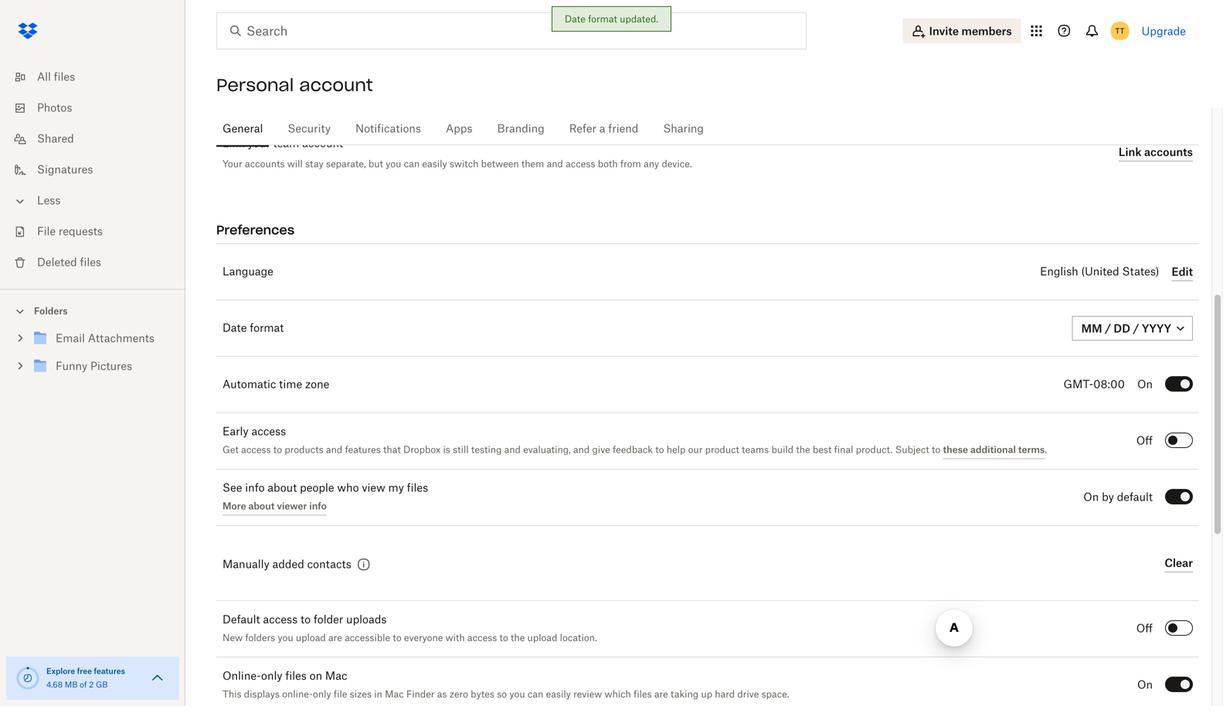 Task type: vqa. For each thing, say whether or not it's contained in the screenshot.
help
yes



Task type: describe. For each thing, give the bounding box(es) containing it.
signatures link
[[12, 155, 185, 185]]

access left both
[[566, 158, 595, 170]]

upgrade link
[[1142, 24, 1186, 37]]

review
[[573, 690, 602, 700]]

files inside see info about people who view my files more about viewer info
[[407, 483, 428, 494]]

file requests
[[37, 226, 103, 237]]

our
[[688, 446, 703, 455]]

mb
[[65, 681, 78, 689]]

2 upload from the left
[[527, 634, 557, 643]]

files up the online-
[[285, 671, 307, 682]]

pictures
[[90, 361, 132, 372]]

my
[[388, 483, 404, 494]]

4.68
[[46, 681, 63, 689]]

edit button
[[1172, 263, 1193, 281]]

date for date format
[[223, 323, 247, 334]]

see info about people who view my files more about viewer info
[[223, 483, 428, 512]]

members
[[962, 24, 1012, 37]]

separate,
[[326, 158, 366, 170]]

in
[[374, 690, 382, 700]]

link for link your team account
[[223, 138, 245, 149]]

default
[[1117, 492, 1153, 503]]

feedback
[[613, 446, 653, 455]]

switch
[[450, 158, 479, 170]]

give
[[592, 446, 610, 455]]

by
[[1102, 492, 1114, 503]]

new folders you upload are accessible to everyone with access to the upload location.
[[223, 634, 597, 643]]

.
[[1045, 446, 1047, 455]]

uploads
[[346, 615, 387, 625]]

quota usage element
[[15, 666, 40, 691]]

1 / from the left
[[1105, 322, 1111, 335]]

1 horizontal spatial are
[[654, 690, 668, 700]]

people
[[300, 483, 334, 494]]

email
[[56, 333, 85, 344]]

to left products
[[273, 446, 282, 455]]

preferences
[[216, 222, 294, 238]]

general tab
[[216, 110, 269, 148]]

get access to products and features that dropbox is still testing and evaluating, and give feedback to help our product teams build the best final product. subject to these additional terms .
[[223, 444, 1047, 455]]

date for date format updated.
[[565, 13, 586, 25]]

zone
[[305, 379, 329, 390]]

terms
[[1018, 444, 1045, 455]]

files right all
[[54, 72, 75, 83]]

accounts for your
[[245, 158, 285, 170]]

displays
[[244, 690, 280, 700]]

online-
[[223, 671, 261, 682]]

products
[[285, 446, 323, 455]]

these
[[943, 444, 968, 455]]

access for default access to folder uploads
[[263, 615, 298, 625]]

link accounts
[[1119, 145, 1193, 158]]

0 horizontal spatial the
[[511, 634, 525, 643]]

sharing
[[663, 124, 704, 134]]

shared
[[37, 134, 74, 144]]

sizes
[[350, 690, 372, 700]]

all files
[[37, 72, 75, 83]]

zero
[[450, 690, 468, 700]]

upgrade
[[1142, 24, 1186, 37]]

less image
[[12, 194, 28, 209]]

see
[[223, 483, 242, 494]]

more about viewer info button
[[223, 497, 327, 516]]

2 vertical spatial on
[[1137, 680, 1153, 691]]

and right them
[[547, 158, 563, 170]]

automatic time zone
[[223, 379, 329, 390]]

gmt-08:00
[[1064, 379, 1125, 390]]

branding tab
[[491, 110, 551, 148]]

0 vertical spatial about
[[268, 483, 297, 494]]

tab list containing general
[[216, 108, 1199, 148]]

edit
[[1172, 265, 1193, 278]]

email attachments link
[[31, 329, 173, 350]]

link your team account
[[223, 138, 343, 149]]

features inside get access to products and features that dropbox is still testing and evaluating, and give feedback to help our product teams build the best final product. subject to these additional terms .
[[345, 446, 381, 455]]

and right products
[[326, 446, 342, 455]]

to left these
[[932, 446, 941, 455]]

to left 'folder'
[[301, 615, 311, 625]]

files down file requests link
[[80, 257, 101, 268]]

device.
[[662, 158, 692, 170]]

files right which
[[634, 690, 652, 700]]

build
[[771, 446, 794, 455]]

early access
[[223, 426, 286, 437]]

team
[[273, 138, 299, 149]]

file requests link
[[12, 216, 185, 247]]

that
[[383, 446, 401, 455]]

yyyy
[[1142, 322, 1171, 335]]

product
[[705, 446, 739, 455]]

date format
[[223, 323, 284, 334]]

any
[[644, 158, 659, 170]]

space.
[[762, 690, 789, 700]]

tt button
[[1108, 19, 1132, 43]]

refer a friend
[[569, 124, 638, 134]]

2
[[89, 681, 94, 689]]

this displays online-only file sizes in mac finder as zero bytes so you can easily review which files are taking up hard drive space.
[[223, 690, 789, 700]]

your accounts will stay separate, but you can easily switch between them and access both from any device.
[[223, 158, 692, 170]]

invite members button
[[903, 19, 1021, 43]]

and left give
[[573, 446, 590, 455]]

1 vertical spatial on
[[1083, 492, 1099, 503]]

default access to folder uploads
[[223, 615, 387, 625]]

notifications tab
[[349, 110, 427, 148]]

group containing email attachments
[[0, 322, 185, 392]]

evaluating,
[[523, 446, 571, 455]]

access right with
[[467, 634, 497, 643]]

friend
[[608, 124, 638, 134]]

sharing tab
[[657, 110, 710, 148]]

0 horizontal spatial info
[[245, 483, 265, 494]]

attachments
[[88, 333, 154, 344]]

to left everyone
[[393, 634, 402, 643]]

notifications
[[355, 124, 421, 134]]

date format updated.
[[565, 13, 658, 25]]

more
[[223, 500, 246, 512]]

new
[[223, 634, 243, 643]]



Task type: locate. For each thing, give the bounding box(es) containing it.
security tab
[[282, 110, 337, 148]]

0 horizontal spatial /
[[1105, 322, 1111, 335]]

0 vertical spatial features
[[345, 446, 381, 455]]

explore free features 4.68 mb of 2 gb
[[46, 666, 125, 689]]

Search text field
[[246, 22, 774, 40]]

1 horizontal spatial the
[[796, 446, 810, 455]]

view
[[362, 483, 385, 494]]

about right more on the left of the page
[[248, 500, 275, 512]]

0 vertical spatial date
[[565, 13, 586, 25]]

the up this displays online-only file sizes in mac finder as zero bytes so you can easily review which files are taking up hard drive space.
[[511, 634, 525, 643]]

0 vertical spatial on
[[1137, 379, 1153, 390]]

off
[[1136, 436, 1153, 447], [1136, 624, 1153, 634]]

account down security
[[302, 138, 343, 149]]

the left best
[[796, 446, 810, 455]]

2 off from the top
[[1136, 624, 1153, 634]]

1 vertical spatial are
[[654, 690, 668, 700]]

1 horizontal spatial features
[[345, 446, 381, 455]]

0 vertical spatial info
[[245, 483, 265, 494]]

upload
[[296, 634, 326, 643], [527, 634, 557, 643]]

you right the but on the top of the page
[[386, 158, 401, 170]]

you
[[386, 158, 401, 170], [278, 634, 293, 643], [509, 690, 525, 700]]

account up security
[[299, 74, 373, 96]]

but
[[369, 158, 383, 170]]

on by default
[[1083, 492, 1153, 503]]

folders
[[34, 305, 68, 317]]

1 vertical spatial about
[[248, 500, 275, 512]]

viewer
[[277, 500, 307, 512]]

gb
[[96, 681, 108, 689]]

folders button
[[0, 299, 185, 322]]

access up folders
[[263, 615, 298, 625]]

everyone
[[404, 634, 443, 643]]

get
[[223, 446, 239, 455]]

dd
[[1114, 322, 1130, 335]]

the inside get access to products and features that dropbox is still testing and evaluating, and give feedback to help our product teams build the best final product. subject to these additional terms .
[[796, 446, 810, 455]]

0 vertical spatial off
[[1136, 436, 1153, 447]]

are left taking
[[654, 690, 668, 700]]

branding
[[497, 124, 545, 134]]

1 horizontal spatial mac
[[385, 690, 404, 700]]

dropbox image
[[12, 15, 43, 46]]

off for default access to folder uploads
[[1136, 624, 1153, 634]]

/ right dd
[[1133, 322, 1139, 335]]

upload left location.
[[527, 634, 557, 643]]

clear
[[1165, 556, 1193, 569]]

date down language
[[223, 323, 247, 334]]

photos
[[37, 103, 72, 114]]

accounts inside button
[[1144, 145, 1193, 158]]

you right so
[[509, 690, 525, 700]]

default
[[223, 615, 260, 625]]

language
[[223, 267, 273, 277]]

0 horizontal spatial are
[[328, 634, 342, 643]]

1 vertical spatial info
[[309, 500, 327, 512]]

tab list
[[216, 108, 1199, 148]]

1 horizontal spatial date
[[565, 13, 586, 25]]

help
[[667, 446, 686, 455]]

to
[[273, 446, 282, 455], [655, 446, 664, 455], [932, 446, 941, 455], [301, 615, 311, 625], [393, 634, 402, 643], [500, 634, 508, 643]]

accessible
[[345, 634, 390, 643]]

to left help
[[655, 446, 664, 455]]

general
[[223, 124, 263, 134]]

and right testing
[[504, 446, 521, 455]]

1 horizontal spatial you
[[386, 158, 401, 170]]

upload down default access to folder uploads
[[296, 634, 326, 643]]

easily left switch
[[422, 158, 447, 170]]

list
[[0, 53, 185, 289]]

list containing all files
[[0, 53, 185, 289]]

0 vertical spatial can
[[404, 158, 420, 170]]

link
[[223, 138, 245, 149], [1119, 145, 1142, 158]]

1 horizontal spatial upload
[[527, 634, 557, 643]]

can
[[404, 158, 420, 170], [528, 690, 543, 700]]

format left updated.
[[588, 13, 617, 25]]

access for early access
[[251, 426, 286, 437]]

product.
[[856, 446, 893, 455]]

which
[[605, 690, 631, 700]]

time
[[279, 379, 302, 390]]

0 horizontal spatial only
[[261, 671, 282, 682]]

refer a friend tab
[[563, 110, 645, 148]]

1 vertical spatial the
[[511, 634, 525, 643]]

1 horizontal spatial format
[[588, 13, 617, 25]]

1 horizontal spatial info
[[309, 500, 327, 512]]

mm
[[1081, 322, 1102, 335]]

on
[[1137, 379, 1153, 390], [1083, 492, 1099, 503], [1137, 680, 1153, 691]]

gmt-
[[1064, 379, 1093, 390]]

1 vertical spatial account
[[302, 138, 343, 149]]

0 vertical spatial the
[[796, 446, 810, 455]]

apps
[[446, 124, 473, 134]]

features up gb
[[94, 666, 125, 676]]

0 vertical spatial account
[[299, 74, 373, 96]]

1 vertical spatial format
[[250, 323, 284, 334]]

1 horizontal spatial /
[[1133, 322, 1139, 335]]

email attachments
[[56, 333, 154, 344]]

folder
[[314, 615, 343, 625]]

0 horizontal spatial can
[[404, 158, 420, 170]]

dropbox
[[403, 446, 441, 455]]

so
[[497, 690, 507, 700]]

2 / from the left
[[1133, 322, 1139, 335]]

0 horizontal spatial format
[[250, 323, 284, 334]]

file
[[37, 226, 56, 237]]

access inside get access to products and features that dropbox is still testing and evaluating, and give feedback to help our product teams build the best final product. subject to these additional terms .
[[241, 446, 271, 455]]

clear button
[[1165, 554, 1193, 573]]

and
[[547, 158, 563, 170], [326, 446, 342, 455], [504, 446, 521, 455], [573, 446, 590, 455]]

signatures
[[37, 165, 93, 175]]

folders
[[245, 634, 275, 643]]

0 horizontal spatial accounts
[[245, 158, 285, 170]]

0 horizontal spatial easily
[[422, 158, 447, 170]]

as
[[437, 690, 447, 700]]

2 horizontal spatial you
[[509, 690, 525, 700]]

format for date format updated.
[[588, 13, 617, 25]]

format up automatic time zone
[[250, 323, 284, 334]]

still
[[453, 446, 469, 455]]

this
[[223, 690, 241, 700]]

personal account
[[216, 74, 373, 96]]

access right early
[[251, 426, 286, 437]]

online-only files on mac
[[223, 671, 347, 682]]

0 horizontal spatial date
[[223, 323, 247, 334]]

0 vertical spatial only
[[261, 671, 282, 682]]

link accounts button
[[1119, 143, 1193, 161]]

with
[[446, 634, 465, 643]]

up
[[701, 690, 712, 700]]

only up displays
[[261, 671, 282, 682]]

about up more about viewer info 'button'
[[268, 483, 297, 494]]

(united
[[1081, 267, 1119, 277]]

/ left dd
[[1105, 322, 1111, 335]]

manually
[[223, 559, 269, 570]]

0 horizontal spatial mac
[[325, 671, 347, 682]]

off for early access
[[1136, 436, 1153, 447]]

online-
[[282, 690, 313, 700]]

can right the but on the top of the page
[[404, 158, 420, 170]]

1 horizontal spatial can
[[528, 690, 543, 700]]

of
[[80, 681, 87, 689]]

1 horizontal spatial link
[[1119, 145, 1142, 158]]

mm / dd / yyyy
[[1081, 322, 1171, 335]]

link for link accounts
[[1119, 145, 1142, 158]]

hard
[[715, 690, 735, 700]]

1 vertical spatial can
[[528, 690, 543, 700]]

1 upload from the left
[[296, 634, 326, 643]]

0 vertical spatial format
[[588, 13, 617, 25]]

apps tab
[[440, 110, 479, 148]]

personal
[[216, 74, 294, 96]]

are down 'folder'
[[328, 634, 342, 643]]

0 vertical spatial mac
[[325, 671, 347, 682]]

1 off from the top
[[1136, 436, 1153, 447]]

date left updated.
[[565, 13, 586, 25]]

deleted
[[37, 257, 77, 268]]

tt
[[1116, 26, 1125, 36]]

0 horizontal spatial link
[[223, 138, 245, 149]]

0 vertical spatial are
[[328, 634, 342, 643]]

access for get access to products and features that dropbox is still testing and evaluating, and give feedback to help our product teams build the best final product. subject to these additional terms .
[[241, 446, 271, 455]]

english (united states)
[[1040, 267, 1159, 277]]

0 horizontal spatial you
[[278, 634, 293, 643]]

1 vertical spatial off
[[1136, 624, 1153, 634]]

0 vertical spatial you
[[386, 158, 401, 170]]

1 horizontal spatial accounts
[[1144, 145, 1193, 158]]

1 vertical spatial you
[[278, 634, 293, 643]]

requests
[[59, 226, 103, 237]]

link inside link accounts button
[[1119, 145, 1142, 158]]

1 vertical spatial features
[[94, 666, 125, 676]]

finder
[[406, 690, 435, 700]]

08:00
[[1093, 379, 1125, 390]]

security
[[288, 124, 331, 134]]

0 horizontal spatial features
[[94, 666, 125, 676]]

info down people
[[309, 500, 327, 512]]

mac right in on the bottom
[[385, 690, 404, 700]]

1 vertical spatial easily
[[546, 690, 571, 700]]

info right see
[[245, 483, 265, 494]]

1 vertical spatial mac
[[385, 690, 404, 700]]

to right with
[[500, 634, 508, 643]]

2 vertical spatial you
[[509, 690, 525, 700]]

will
[[287, 158, 303, 170]]

is
[[443, 446, 450, 455]]

1 vertical spatial date
[[223, 323, 247, 334]]

access down early access in the bottom left of the page
[[241, 446, 271, 455]]

you right folders
[[278, 634, 293, 643]]

1 horizontal spatial only
[[313, 690, 331, 700]]

only left file
[[313, 690, 331, 700]]

additional
[[970, 444, 1016, 455]]

accounts for link
[[1144, 145, 1193, 158]]

deleted files
[[37, 257, 101, 268]]

features
[[345, 446, 381, 455], [94, 666, 125, 676]]

contacts
[[307, 559, 351, 570]]

0 horizontal spatial upload
[[296, 634, 326, 643]]

all
[[37, 72, 51, 83]]

final
[[834, 446, 853, 455]]

group
[[0, 322, 185, 392]]

can right so
[[528, 690, 543, 700]]

your
[[223, 158, 242, 170]]

your
[[248, 138, 270, 149]]

a
[[599, 124, 605, 134]]

1 horizontal spatial easily
[[546, 690, 571, 700]]

shared link
[[12, 124, 185, 155]]

added
[[272, 559, 304, 570]]

on
[[310, 671, 322, 682]]

easily left review
[[546, 690, 571, 700]]

format for date format
[[250, 323, 284, 334]]

0 vertical spatial easily
[[422, 158, 447, 170]]

features inside explore free features 4.68 mb of 2 gb
[[94, 666, 125, 676]]

features left the 'that'
[[345, 446, 381, 455]]

mac up file
[[325, 671, 347, 682]]

1 vertical spatial only
[[313, 690, 331, 700]]

english
[[1040, 267, 1078, 277]]

mm / dd / yyyy button
[[1072, 316, 1193, 341]]

files right my
[[407, 483, 428, 494]]



